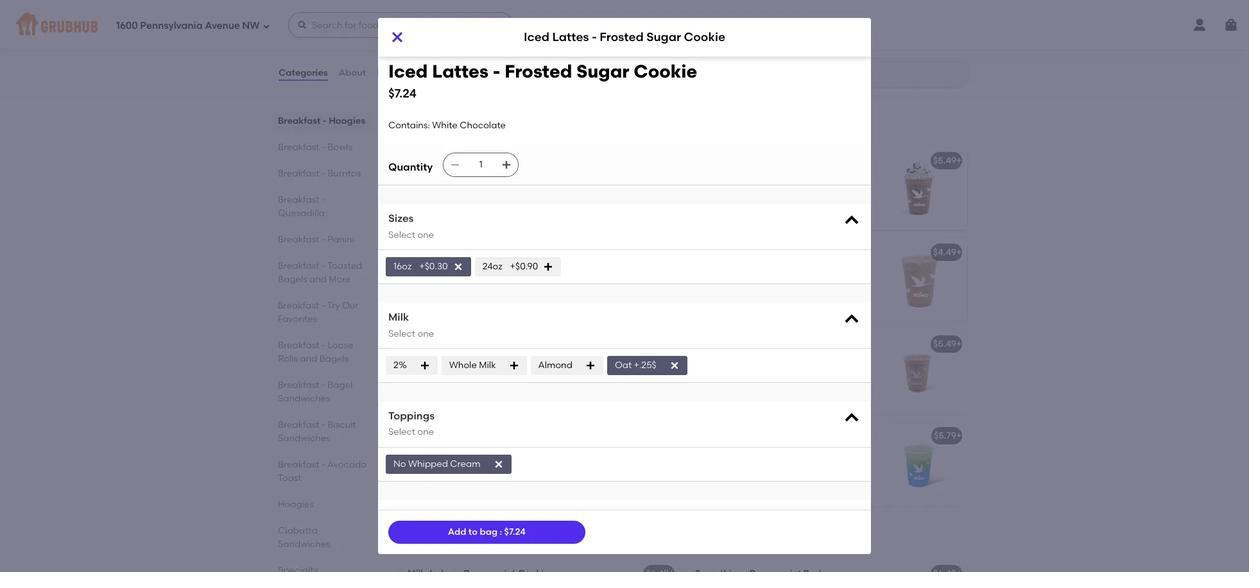 Task type: describe. For each thing, give the bounding box(es) containing it.
iced coffees - peppermint bark
[[408, 247, 546, 258]]

with inside contains: white chocolate, mint syrup, top with peppermint pcs
[[455, 278, 475, 289]]

chocolate inside contains: chocolate sauce, mint syrup
[[739, 173, 785, 184]]

one for milk
[[418, 328, 434, 339]]

sizes select one
[[388, 213, 434, 241]]

breakfast - bagel sandwiches
[[278, 380, 353, 404]]

milkshakes - peppermint cookies & cream image
[[583, 560, 680, 573]]

bowls
[[328, 142, 352, 153]]

toasted
[[327, 261, 362, 272]]

breakfast for breakfast - try our favorites
[[278, 300, 319, 311]]

$5.79
[[934, 430, 956, 441]]

contains: for iced lattes - frosted sugar cookie
[[408, 173, 449, 184]]

our
[[342, 300, 359, 311]]

add to bag : $7.24
[[448, 527, 526, 538]]

sauce for cold brews - peppermint mocha
[[500, 449, 527, 459]]

bark for iced coffees - peppermint bark
[[525, 247, 546, 258]]

cookie inside iced lattes - frosted sugar cookie $7.24
[[634, 60, 697, 82]]

1 vertical spatial milk
[[479, 360, 496, 371]]

+ for iced coffees - peppermint mocha image
[[669, 339, 674, 350]]

raspberry,
[[894, 430, 941, 441]]

breakfast for breakfast - hoagies
[[278, 116, 321, 126]]

iced coffees - frosted sugar cookie
[[695, 247, 854, 258]]

breakfast for breakfast - loose rolls and bagels
[[278, 340, 319, 351]]

- inside breakfast - bagel sandwiches
[[322, 380, 325, 391]]

+ for recharger energy drinks - winter blues (blue raspberry, vanilla) 'image' at the bottom right
[[956, 430, 962, 441]]

iced lattes - peppermint mocha image
[[871, 147, 967, 230]]

- inside breakfast - biscuit sandwiches
[[322, 420, 325, 431]]

blues
[[843, 430, 867, 441]]

one for toppings
[[418, 427, 434, 438]]

avocado
[[328, 460, 367, 470]]

$3.89
[[646, 339, 669, 350]]

1600 pennsylvania avenue nw
[[116, 20, 260, 31]]

toppings
[[388, 410, 435, 422]]

hoagies inside "tab"
[[329, 116, 365, 126]]

oat +.25$
[[615, 360, 656, 371]]

- inside breakfast - loose rolls and bagels
[[322, 340, 325, 351]]

hoagies inside tab
[[278, 499, 314, 510]]

syrup,
[[408, 278, 434, 289]]

sauce for iced coffees - peppermint mocha
[[500, 357, 527, 368]]

breakfast for breakfast - bagel sandwiches
[[278, 380, 319, 391]]

contains: white chocolate, top with peppermint pcs
[[408, 35, 568, 59]]

about button
[[338, 50, 367, 96]]

cold brews - peppermint mocha
[[408, 430, 550, 441]]

ciabatta
[[278, 526, 318, 537]]

loose
[[328, 340, 353, 351]]

contains: for cold brews - peppermint mocha
[[408, 449, 449, 459]]

toppings select one
[[388, 410, 435, 438]]

breakfast for breakfast - panini
[[278, 234, 319, 245]]

+ for iced coffees - frosted sugar cookie image
[[956, 247, 962, 258]]

hoagies tab
[[278, 498, 368, 512]]

smoothies - peppermint bark image
[[871, 560, 967, 573]]

+ for iced lattes - peppermint mocha image
[[956, 155, 962, 166]]

breakfast for breakfast - toasted bagels and more
[[278, 261, 319, 272]]

extras
[[388, 509, 420, 521]]

nw
[[242, 20, 260, 31]]

select for toppings
[[388, 427, 415, 438]]

toast
[[278, 473, 301, 484]]

contains: white chocolate, mint syrup, top with peppermint pcs
[[408, 265, 548, 289]]

more
[[329, 274, 351, 285]]

whole milk
[[449, 360, 496, 371]]

2 vertical spatial lattes
[[429, 155, 457, 166]]

$5.49 + for iced coffees - peppermint mocha
[[933, 339, 962, 350]]

whole
[[449, 360, 477, 371]]

breakfast for breakfast - avocado toast
[[278, 460, 319, 470]]

sandwiches for bagel
[[278, 393, 330, 404]]

1 vertical spatial contains: white chocolate
[[408, 173, 525, 184]]

sauce,
[[787, 173, 817, 184]]

sugar inside iced lattes - frosted sugar cookie $7.24
[[576, 60, 629, 82]]

drinks
[[776, 430, 804, 441]]

+ for steamers - peppermint bark image
[[669, 17, 674, 28]]

breakfast - burritos
[[278, 168, 361, 179]]

energy
[[744, 430, 774, 441]]

whipped
[[408, 459, 448, 470]]

white for coffees
[[451, 265, 477, 276]]

reviews button
[[376, 50, 413, 96]]

- inside breakfast - avocado toast
[[322, 460, 325, 470]]

one for sizes
[[418, 230, 434, 241]]

categories
[[279, 67, 328, 78]]

$5.79 +
[[934, 430, 962, 441]]

cream
[[450, 459, 481, 470]]

contains: for iced coffees - peppermint mocha
[[408, 357, 449, 368]]

mocha for cold brews - peppermint mocha
[[519, 430, 550, 441]]

$4.49 for iced coffees - peppermint bark image
[[646, 247, 669, 258]]

no whipped cream
[[393, 459, 481, 470]]

no
[[393, 459, 406, 470]]

milk select one
[[388, 311, 434, 339]]

1600
[[116, 20, 138, 31]]

main navigation navigation
[[0, 0, 1249, 50]]

steamers - peppermint bark
[[408, 17, 532, 28]]

- inside button
[[791, 17, 794, 28]]

+$0.30
[[419, 261, 448, 272]]

coffees for iced coffees - peppermint mocha
[[429, 339, 463, 350]]

try
[[327, 300, 340, 311]]

peppermint inside contains: white chocolate, mint syrup, top with peppermint pcs
[[477, 278, 528, 289]]

contains: chocolate sauce, mint syrup
[[695, 173, 838, 197]]

pcs inside contains: white chocolate, top with peppermint pcs
[[461, 48, 476, 59]]

syrup
[[695, 186, 720, 197]]

$6.09 +
[[645, 17, 674, 28]]

quantity
[[388, 161, 433, 173]]

$4.49 + for iced coffees - peppermint bark image
[[646, 247, 674, 258]]

Input item quantity number field
[[467, 154, 495, 177]]

1 blend from the left
[[731, 17, 757, 28]]

2%
[[393, 360, 407, 371]]

ciabatta sandwiches tab
[[278, 524, 368, 551]]

and for more
[[309, 274, 327, 285]]

to
[[468, 527, 478, 538]]

and for bagels
[[300, 354, 317, 365]]

recharger energy drinks - winter blues (blue raspberry, vanilla) image
[[871, 422, 967, 506]]

top inside contains: white chocolate, top with peppermint pcs
[[529, 35, 545, 46]]

sandwiches for biscuit
[[278, 433, 330, 444]]

+$0.90
[[510, 261, 538, 272]]

cold brews - peppermint bark image
[[871, 330, 967, 414]]

reviews
[[377, 67, 413, 78]]

contains: chocolate sauce for brews
[[408, 449, 527, 459]]

breakfast - bagel sandwiches tab
[[278, 379, 368, 406]]

cold brews - peppermint mocha image
[[583, 422, 680, 506]]

0 vertical spatial contains: white chocolate
[[388, 120, 506, 131]]

frozen holiday sips
[[399, 531, 531, 547]]

breakfast for breakfast - burritos
[[278, 168, 319, 179]]

bagels inside breakfast - loose rolls and bagels
[[319, 354, 349, 365]]

holiday blend coffee - holiday blend button
[[687, 9, 967, 92]]

mint for contains: white chocolate, mint syrup, top with peppermint pcs
[[530, 265, 548, 276]]

oat
[[615, 360, 632, 371]]

breakfast - panini
[[278, 234, 354, 245]]

select for sizes
[[388, 230, 415, 241]]

peppermint inside contains: white chocolate, top with peppermint pcs
[[408, 48, 459, 59]]

iced lattes - frosted sugar cookie $7.24
[[388, 60, 697, 101]]

iced down syrup
[[695, 247, 715, 258]]

iced holiday sips
[[399, 118, 516, 134]]

breakfast for breakfast - biscuit sandwiches
[[278, 420, 319, 431]]

iced coffees - frosted sugar cookie image
[[871, 238, 967, 322]]

(blue
[[869, 430, 892, 441]]

coffee
[[759, 17, 789, 28]]

cold for cold brews - peppermint mocha
[[408, 430, 429, 441]]

frozen
[[399, 531, 444, 547]]



Task type: vqa. For each thing, say whether or not it's contained in the screenshot.
the right Help
no



Task type: locate. For each thing, give the bounding box(es) containing it.
pennsylvania
[[140, 20, 203, 31]]

sandwiches up breakfast - biscuit sandwiches
[[278, 393, 330, 404]]

0 vertical spatial and
[[309, 274, 327, 285]]

sips for iced holiday sips
[[488, 118, 516, 134]]

breakfast - try our favorites tab
[[278, 299, 368, 326]]

0 vertical spatial iced lattes - frosted sugar cookie
[[524, 30, 725, 45]]

1 horizontal spatial bagels
[[319, 354, 349, 365]]

1 $4.49 from the left
[[646, 247, 669, 258]]

sandwiches down the "ciabatta"
[[278, 539, 330, 550]]

breakfast - burritos tab
[[278, 167, 368, 180]]

1 horizontal spatial blend
[[833, 17, 858, 28]]

iced coffees - peppermint mocha
[[408, 339, 556, 350]]

select up 2% at the left bottom
[[388, 328, 415, 339]]

tab
[[278, 564, 368, 573]]

1 vertical spatial iced lattes - frosted sugar cookie
[[408, 155, 560, 166]]

sauce
[[500, 357, 527, 368], [500, 449, 527, 459]]

sauce down cold brews - peppermint mocha
[[500, 449, 527, 459]]

select inside milk select one
[[388, 328, 415, 339]]

iced inside iced lattes - frosted sugar cookie $7.24
[[388, 60, 428, 82]]

0 vertical spatial $5.49
[[933, 155, 956, 166]]

2 vertical spatial one
[[418, 427, 434, 438]]

16oz
[[393, 261, 412, 272]]

breakfast - panini tab
[[278, 233, 368, 246]]

0 vertical spatial with
[[548, 35, 568, 46]]

ciabatta sandwiches
[[278, 526, 330, 550]]

holiday blend coffee - holiday blend image
[[871, 9, 967, 92]]

1 vertical spatial one
[[418, 328, 434, 339]]

iced up 16oz in the top left of the page
[[408, 247, 427, 258]]

1 vertical spatial hoagies
[[278, 499, 314, 510]]

1 vertical spatial sips
[[503, 531, 531, 547]]

mint for contains: chocolate sauce, mint syrup
[[819, 173, 838, 184]]

0 vertical spatial chocolate,
[[479, 35, 527, 46]]

24oz
[[482, 261, 502, 272]]

breakfast up breakfast - burritos
[[278, 142, 319, 153]]

recharger
[[695, 430, 742, 441]]

select for milk
[[388, 328, 415, 339]]

0 horizontal spatial $7.24
[[388, 86, 417, 101]]

9 breakfast from the top
[[278, 380, 319, 391]]

contains: chocolate sauce for coffees
[[408, 357, 527, 368]]

and left more
[[309, 274, 327, 285]]

contains: chocolate sauce
[[408, 357, 527, 368], [408, 449, 527, 459]]

2 $4.49 + from the left
[[933, 247, 962, 258]]

0 horizontal spatial bagels
[[278, 274, 307, 285]]

bark
[[512, 17, 532, 28], [525, 247, 546, 258], [807, 339, 828, 350]]

iced lattes - frosted sugar cookie down "$6.09" in the top of the page
[[524, 30, 725, 45]]

one inside sizes select one
[[418, 230, 434, 241]]

0 horizontal spatial brews
[[431, 430, 457, 441]]

1 vertical spatial mocha
[[519, 430, 550, 441]]

rolls
[[278, 354, 298, 365]]

breakfast - biscuit sandwiches tab
[[278, 419, 368, 445]]

1 horizontal spatial $4.49
[[933, 247, 956, 258]]

0 vertical spatial sandwiches
[[278, 393, 330, 404]]

0 vertical spatial mint
[[819, 173, 838, 184]]

select down "toppings"
[[388, 427, 415, 438]]

mocha
[[525, 339, 556, 350], [519, 430, 550, 441]]

white
[[451, 35, 477, 46], [432, 120, 458, 131], [451, 173, 477, 184], [451, 265, 477, 276]]

:
[[500, 527, 502, 538]]

0 vertical spatial milk
[[388, 311, 409, 324]]

1 horizontal spatial cold
[[695, 339, 716, 350]]

lattes down contains: white chocolate, top with peppermint pcs
[[432, 60, 488, 82]]

mint right 24oz at the left
[[530, 265, 548, 276]]

breakfast - hoagies
[[278, 116, 365, 126]]

$4.49 for iced coffees - frosted sugar cookie image
[[933, 247, 956, 258]]

milk down syrup,
[[388, 311, 409, 324]]

sugar
[[646, 30, 681, 45], [576, 60, 629, 82], [500, 155, 527, 166], [795, 247, 821, 258]]

chocolate,
[[479, 35, 527, 46], [479, 265, 527, 276]]

breakfast up rolls
[[278, 340, 319, 351]]

contains: chocolate sauce down iced coffees - peppermint mocha
[[408, 357, 527, 368]]

0 horizontal spatial $4.49 +
[[646, 247, 674, 258]]

8 breakfast from the top
[[278, 340, 319, 351]]

sips for frozen holiday sips
[[503, 531, 531, 547]]

5 breakfast from the top
[[278, 234, 319, 245]]

panini
[[328, 234, 354, 245]]

1 sandwiches from the top
[[278, 393, 330, 404]]

about
[[339, 67, 366, 78]]

contains: chocolate sauce down cold brews - peppermint mocha
[[408, 449, 527, 459]]

and
[[309, 274, 327, 285], [300, 354, 317, 365]]

white for lattes
[[451, 173, 477, 184]]

bagel
[[328, 380, 353, 391]]

0 vertical spatial bark
[[512, 17, 532, 28]]

+ for cold brews - peppermint bark image
[[956, 339, 962, 350]]

3 select from the top
[[388, 427, 415, 438]]

mocha for iced coffees - peppermint mocha
[[525, 339, 556, 350]]

contains: white chocolate up input item quantity number field
[[388, 120, 506, 131]]

breakfast up favorites
[[278, 300, 319, 311]]

breakfast - loose rolls and bagels
[[278, 340, 353, 365]]

breakfast - hoagies tab
[[278, 114, 368, 128]]

milk inside milk select one
[[388, 311, 409, 324]]

add
[[448, 527, 466, 538]]

mint inside contains: white chocolate, mint syrup, top with peppermint pcs
[[530, 265, 548, 276]]

holiday
[[695, 17, 729, 28], [797, 17, 831, 28], [432, 118, 484, 134], [447, 531, 499, 547]]

select down sizes at the left top of the page
[[388, 230, 415, 241]]

3 breakfast from the top
[[278, 168, 319, 179]]

sizes
[[388, 213, 414, 225]]

3 sandwiches from the top
[[278, 539, 330, 550]]

breakfast - bowls
[[278, 142, 352, 153]]

1 horizontal spatial brews
[[718, 339, 745, 350]]

1 vertical spatial sandwiches
[[278, 433, 330, 444]]

vanilla)
[[943, 430, 977, 441]]

contains: up syrup
[[695, 173, 737, 184]]

breakfast inside breakfast - avocado toast
[[278, 460, 319, 470]]

coffees for iced coffees - peppermint bark
[[429, 247, 463, 258]]

sandwiches inside breakfast - biscuit sandwiches
[[278, 433, 330, 444]]

0 vertical spatial sips
[[488, 118, 516, 134]]

breakfast
[[278, 116, 321, 126], [278, 142, 319, 153], [278, 168, 319, 179], [278, 194, 319, 205], [278, 234, 319, 245], [278, 261, 319, 272], [278, 300, 319, 311], [278, 340, 319, 351], [278, 380, 319, 391], [278, 420, 319, 431], [278, 460, 319, 470]]

iced up iced lattes - frosted sugar cookie $7.24
[[524, 30, 549, 45]]

chocolate, down iced coffees - peppermint bark
[[479, 265, 527, 276]]

one down syrup,
[[418, 328, 434, 339]]

6 breakfast from the top
[[278, 261, 319, 272]]

top
[[529, 35, 545, 46], [436, 278, 452, 289]]

iced down iced holiday sips in the top left of the page
[[408, 155, 427, 166]]

0 vertical spatial cold
[[695, 339, 716, 350]]

top inside contains: white chocolate, mint syrup, top with peppermint pcs
[[436, 278, 452, 289]]

almond
[[538, 360, 572, 371]]

1 vertical spatial chocolate,
[[479, 265, 527, 276]]

svg image
[[297, 20, 307, 30], [262, 22, 270, 30], [501, 160, 512, 170], [843, 212, 861, 230], [453, 262, 463, 272], [843, 311, 861, 329], [420, 361, 430, 371], [585, 361, 596, 371], [669, 361, 680, 371], [843, 409, 861, 427]]

bagels up favorites
[[278, 274, 307, 285]]

breakfast down breakfast - bowls
[[278, 168, 319, 179]]

0 vertical spatial hoagies
[[329, 116, 365, 126]]

breakfast - try our favorites
[[278, 300, 359, 325]]

breakfast - toasted bagels and more
[[278, 261, 362, 285]]

breakfast - quesadilla
[[278, 194, 325, 219]]

breakfast for breakfast - quesadilla
[[278, 194, 319, 205]]

contains: for iced coffees - peppermint bark
[[408, 265, 449, 276]]

iced down steamers
[[388, 60, 428, 82]]

- inside breakfast - quesadilla
[[322, 194, 325, 205]]

7 breakfast from the top
[[278, 300, 319, 311]]

coffees
[[429, 247, 463, 258], [717, 247, 751, 258], [429, 339, 463, 350]]

1 vertical spatial bark
[[525, 247, 546, 258]]

breakfast - toasted bagels and more tab
[[278, 259, 368, 286]]

0 vertical spatial mocha
[[525, 339, 556, 350]]

iced lattes - frosted sugar cookie image
[[583, 147, 680, 230]]

burritos
[[328, 168, 361, 179]]

contains: inside contains: white chocolate, mint syrup, top with peppermint pcs
[[408, 265, 449, 276]]

iced lattes - frosted sugar cookie down iced holiday sips in the top left of the page
[[408, 155, 560, 166]]

breakfast - avocado toast tab
[[278, 458, 368, 485]]

sips
[[488, 118, 516, 134], [503, 531, 531, 547]]

with
[[548, 35, 568, 46], [455, 278, 475, 289]]

brews for cold brews - peppermint mocha
[[431, 430, 457, 441]]

bagels down loose
[[319, 354, 349, 365]]

one inside milk select one
[[418, 328, 434, 339]]

breakfast inside breakfast - biscuit sandwiches
[[278, 420, 319, 431]]

1 vertical spatial bagels
[[319, 354, 349, 365]]

winter
[[812, 430, 841, 441]]

0 vertical spatial bagels
[[278, 274, 307, 285]]

10 breakfast from the top
[[278, 420, 319, 431]]

1 horizontal spatial pcs
[[530, 278, 545, 289]]

breakfast down quesadilla
[[278, 234, 319, 245]]

1 horizontal spatial $4.49 +
[[933, 247, 962, 258]]

hoagies up the "ciabatta"
[[278, 499, 314, 510]]

1 select from the top
[[388, 230, 415, 241]]

top down the +$0.30
[[436, 278, 452, 289]]

sips up input item quantity number field
[[488, 118, 516, 134]]

white down steamers - peppermint bark
[[451, 35, 477, 46]]

2 sandwiches from the top
[[278, 433, 330, 444]]

0 horizontal spatial $4.49
[[646, 247, 669, 258]]

0 horizontal spatial pcs
[[461, 48, 476, 59]]

2 vertical spatial bark
[[807, 339, 828, 350]]

1 vertical spatial pcs
[[530, 278, 545, 289]]

2 $5.49 from the top
[[933, 339, 956, 350]]

0 vertical spatial top
[[529, 35, 545, 46]]

$5.49 for iced coffees - peppermint mocha
[[933, 339, 956, 350]]

breakfast inside breakfast - loose rolls and bagels
[[278, 340, 319, 351]]

lattes inside iced lattes - frosted sugar cookie $7.24
[[432, 60, 488, 82]]

breakfast up toast
[[278, 460, 319, 470]]

0 horizontal spatial top
[[436, 278, 452, 289]]

select inside the toppings select one
[[388, 427, 415, 438]]

- inside breakfast - toasted bagels and more
[[322, 261, 325, 272]]

contains: up quantity
[[388, 120, 430, 131]]

1 horizontal spatial mint
[[819, 173, 838, 184]]

1 one from the top
[[418, 230, 434, 241]]

0 vertical spatial brews
[[718, 339, 745, 350]]

one inside the toppings select one
[[418, 427, 434, 438]]

$5.49 + for iced lattes - frosted sugar cookie
[[933, 155, 962, 166]]

contains: right 2% at the left bottom
[[408, 357, 449, 368]]

- inside iced lattes - frosted sugar cookie $7.24
[[493, 60, 500, 82]]

- inside breakfast - try our favorites
[[322, 300, 325, 311]]

0 vertical spatial one
[[418, 230, 434, 241]]

contains: white chocolate down iced holiday sips in the top left of the page
[[408, 173, 525, 184]]

$5.49 +
[[933, 155, 962, 166], [933, 339, 962, 350]]

1 vertical spatial sauce
[[500, 449, 527, 459]]

with down iced coffees - peppermint bark
[[455, 278, 475, 289]]

2 sauce from the top
[[500, 449, 527, 459]]

svg image inside main navigation navigation
[[1223, 17, 1239, 33]]

chocolate, inside contains: white chocolate, top with peppermint pcs
[[479, 35, 527, 46]]

2 breakfast from the top
[[278, 142, 319, 153]]

contains: right no
[[408, 449, 449, 459]]

top up iced lattes - frosted sugar cookie $7.24
[[529, 35, 545, 46]]

0 horizontal spatial milk
[[388, 311, 409, 324]]

iced up quantity
[[399, 118, 428, 134]]

iced coffees - peppermint bark image
[[583, 238, 680, 322]]

breakfast - avocado toast
[[278, 460, 367, 484]]

avenue
[[205, 20, 240, 31]]

breakfast inside breakfast - toasted bagels and more
[[278, 261, 319, 272]]

cold down "toppings"
[[408, 430, 429, 441]]

iced down syrup,
[[408, 339, 427, 350]]

1 contains: chocolate sauce from the top
[[408, 357, 527, 368]]

contains: for steamers - peppermint bark
[[408, 35, 449, 46]]

2 one from the top
[[418, 328, 434, 339]]

bark for cold brews - peppermint bark
[[807, 339, 828, 350]]

mint inside contains: chocolate sauce, mint syrup
[[819, 173, 838, 184]]

hoagies
[[329, 116, 365, 126], [278, 499, 314, 510]]

4 breakfast from the top
[[278, 194, 319, 205]]

1 breakfast from the top
[[278, 116, 321, 126]]

pcs
[[461, 48, 476, 59], [530, 278, 545, 289]]

contains: white chocolate
[[388, 120, 506, 131], [408, 173, 525, 184]]

1 vertical spatial $5.49
[[933, 339, 956, 350]]

and inside breakfast - loose rolls and bagels
[[300, 354, 317, 365]]

bagels
[[278, 274, 307, 285], [319, 354, 349, 365]]

0 vertical spatial pcs
[[461, 48, 476, 59]]

frosted
[[600, 30, 644, 45], [505, 60, 572, 82], [465, 155, 498, 166], [759, 247, 792, 258]]

2 vertical spatial sandwiches
[[278, 539, 330, 550]]

2 $4.49 from the left
[[933, 247, 956, 258]]

chocolate, down steamers - peppermint bark
[[479, 35, 527, 46]]

2 blend from the left
[[833, 17, 858, 28]]

breakfast down breakfast - bagel sandwiches at left bottom
[[278, 420, 319, 431]]

1 horizontal spatial hoagies
[[329, 116, 365, 126]]

coffees for iced coffees - frosted sugar cookie
[[717, 247, 751, 258]]

2 vertical spatial select
[[388, 427, 415, 438]]

biscuit
[[328, 420, 356, 431]]

contains: inside contains: white chocolate, top with peppermint pcs
[[408, 35, 449, 46]]

white down iced coffees - peppermint bark
[[451, 265, 477, 276]]

iced
[[524, 30, 549, 45], [388, 60, 428, 82], [399, 118, 428, 134], [408, 155, 427, 166], [408, 247, 427, 258], [695, 247, 715, 258], [408, 339, 427, 350]]

chocolate, inside contains: white chocolate, mint syrup, top with peppermint pcs
[[479, 265, 527, 276]]

2 $5.49 + from the top
[[933, 339, 962, 350]]

milk
[[388, 311, 409, 324], [479, 360, 496, 371]]

bag
[[480, 527, 498, 538]]

1 vertical spatial with
[[455, 278, 475, 289]]

1 horizontal spatial milk
[[479, 360, 496, 371]]

1 horizontal spatial $7.24
[[504, 527, 526, 538]]

milk down iced coffees - peppermint mocha
[[479, 360, 496, 371]]

pcs inside contains: white chocolate, mint syrup, top with peppermint pcs
[[530, 278, 545, 289]]

0 vertical spatial select
[[388, 230, 415, 241]]

1 $5.49 from the top
[[933, 155, 956, 166]]

iced coffees - peppermint mocha image
[[583, 330, 680, 414]]

with up iced lattes - frosted sugar cookie $7.24
[[548, 35, 568, 46]]

1 $5.49 + from the top
[[933, 155, 962, 166]]

holiday blend coffee - holiday blend
[[695, 17, 858, 28]]

frosted inside iced lattes - frosted sugar cookie $7.24
[[505, 60, 572, 82]]

sandwiches up breakfast - avocado toast
[[278, 433, 330, 444]]

1 vertical spatial $7.24
[[504, 527, 526, 538]]

and right rolls
[[300, 354, 317, 365]]

one up the +$0.30
[[418, 230, 434, 241]]

$4.49 + for iced coffees - frosted sugar cookie image
[[933, 247, 962, 258]]

white inside contains: white chocolate, mint syrup, top with peppermint pcs
[[451, 265, 477, 276]]

contains: inside contains: chocolate sauce, mint syrup
[[695, 173, 737, 184]]

1 sauce from the top
[[500, 357, 527, 368]]

0 vertical spatial $5.49 +
[[933, 155, 962, 166]]

0 vertical spatial $7.24
[[388, 86, 417, 101]]

lattes
[[552, 30, 589, 45], [432, 60, 488, 82], [429, 155, 457, 166]]

steamers - peppermint bark image
[[583, 9, 680, 92]]

1 vertical spatial top
[[436, 278, 452, 289]]

pcs down steamers - peppermint bark
[[461, 48, 476, 59]]

sips right :
[[503, 531, 531, 547]]

white for -
[[451, 35, 477, 46]]

breakfast inside breakfast - quesadilla
[[278, 194, 319, 205]]

breakfast - biscuit sandwiches
[[278, 420, 356, 444]]

select inside sizes select one
[[388, 230, 415, 241]]

0 vertical spatial sauce
[[500, 357, 527, 368]]

+.25$
[[634, 360, 656, 371]]

breakfast inside breakfast - try our favorites
[[278, 300, 319, 311]]

contains: down steamers
[[408, 35, 449, 46]]

cold brews - peppermint bark
[[695, 339, 828, 350]]

breakfast down rolls
[[278, 380, 319, 391]]

$7.24 down reviews on the left top
[[388, 86, 417, 101]]

quesadilla
[[278, 208, 325, 219]]

lattes down iced holiday sips in the top left of the page
[[429, 155, 457, 166]]

with inside contains: white chocolate, top with peppermint pcs
[[548, 35, 568, 46]]

1 $4.49 + from the left
[[646, 247, 674, 258]]

white down iced holiday sips in the top left of the page
[[451, 173, 477, 184]]

0 vertical spatial lattes
[[552, 30, 589, 45]]

0 horizontal spatial hoagies
[[278, 499, 314, 510]]

svg image
[[1223, 17, 1239, 33], [390, 30, 405, 45], [450, 160, 460, 170], [543, 262, 554, 272], [509, 361, 519, 371], [493, 459, 504, 470], [843, 508, 861, 526]]

and inside breakfast - toasted bagels and more
[[309, 274, 327, 285]]

1 vertical spatial mint
[[530, 265, 548, 276]]

steamers
[[408, 17, 450, 28]]

bagels inside breakfast - toasted bagels and more
[[278, 274, 307, 285]]

0 horizontal spatial cold
[[408, 430, 429, 441]]

0 vertical spatial contains: chocolate sauce
[[408, 357, 527, 368]]

2 contains: chocolate sauce from the top
[[408, 449, 527, 459]]

contains: down quantity
[[408, 173, 449, 184]]

3 one from the top
[[418, 427, 434, 438]]

$3.89 +
[[646, 339, 674, 350]]

1 vertical spatial and
[[300, 354, 317, 365]]

1 vertical spatial cold
[[408, 430, 429, 441]]

1 vertical spatial $5.49 +
[[933, 339, 962, 350]]

contains: up syrup,
[[408, 265, 449, 276]]

2 select from the top
[[388, 328, 415, 339]]

1 vertical spatial select
[[388, 328, 415, 339]]

sandwiches
[[278, 393, 330, 404], [278, 433, 330, 444], [278, 539, 330, 550]]

categories button
[[278, 50, 328, 96]]

white up quantity
[[432, 120, 458, 131]]

cold right the $3.89 +
[[695, 339, 716, 350]]

cookie
[[684, 30, 725, 45], [634, 60, 697, 82], [529, 155, 560, 166], [823, 247, 854, 258]]

mint right sauce,
[[819, 173, 838, 184]]

+ for iced coffees - peppermint bark image
[[669, 247, 674, 258]]

one down "toppings"
[[418, 427, 434, 438]]

-
[[452, 17, 455, 28], [791, 17, 794, 28], [592, 30, 597, 45], [493, 60, 500, 82], [323, 116, 327, 126], [322, 142, 325, 153], [459, 155, 463, 166], [322, 168, 325, 179], [322, 194, 325, 205], [322, 234, 325, 245], [466, 247, 469, 258], [753, 247, 757, 258], [322, 261, 325, 272], [322, 300, 325, 311], [466, 339, 469, 350], [747, 339, 751, 350], [322, 340, 325, 351], [322, 380, 325, 391], [322, 420, 325, 431], [460, 430, 463, 441], [806, 430, 810, 441], [322, 460, 325, 470]]

0 horizontal spatial mint
[[530, 265, 548, 276]]

1 vertical spatial contains: chocolate sauce
[[408, 449, 527, 459]]

1 vertical spatial brews
[[431, 430, 457, 441]]

sauce down iced coffees - peppermint mocha
[[500, 357, 527, 368]]

0 horizontal spatial blend
[[731, 17, 757, 28]]

breakfast for breakfast - bowls
[[278, 142, 319, 153]]

cold for cold brews - peppermint bark
[[695, 339, 716, 350]]

recharger energy drinks - winter blues (blue raspberry, vanilla)
[[695, 430, 977, 441]]

1 vertical spatial lattes
[[432, 60, 488, 82]]

$7.24 inside iced lattes - frosted sugar cookie $7.24
[[388, 86, 417, 101]]

sandwiches inside breakfast - bagel sandwiches
[[278, 393, 330, 404]]

breakfast - loose rolls and bagels tab
[[278, 339, 368, 366]]

$4.49 +
[[646, 247, 674, 258], [933, 247, 962, 258]]

breakfast up breakfast - bowls
[[278, 116, 321, 126]]

pcs down the +$0.90
[[530, 278, 545, 289]]

$6.09
[[645, 17, 669, 28]]

breakfast down breakfast - panini
[[278, 261, 319, 272]]

chocolate, for bark
[[479, 35, 527, 46]]

11 breakfast from the top
[[278, 460, 319, 470]]

$5.49 for iced lattes - frosted sugar cookie
[[933, 155, 956, 166]]

favorites
[[278, 314, 317, 325]]

lattes up iced lattes - frosted sugar cookie $7.24
[[552, 30, 589, 45]]

2 chocolate, from the top
[[479, 265, 527, 276]]

1 horizontal spatial with
[[548, 35, 568, 46]]

brews for cold brews - peppermint bark
[[718, 339, 745, 350]]

white inside contains: white chocolate, top with peppermint pcs
[[451, 35, 477, 46]]

hoagies up bowls
[[329, 116, 365, 126]]

0 horizontal spatial with
[[455, 278, 475, 289]]

breakfast - bowls tab
[[278, 141, 368, 154]]

breakfast - quesadilla tab
[[278, 193, 368, 220]]

chocolate, for peppermint
[[479, 265, 527, 276]]

breakfast inside breakfast - bagel sandwiches
[[278, 380, 319, 391]]

1 chocolate, from the top
[[479, 35, 527, 46]]

$7.24 right :
[[504, 527, 526, 538]]

$4.49
[[646, 247, 669, 258], [933, 247, 956, 258]]

breakfast up quesadilla
[[278, 194, 319, 205]]

1 horizontal spatial top
[[529, 35, 545, 46]]



